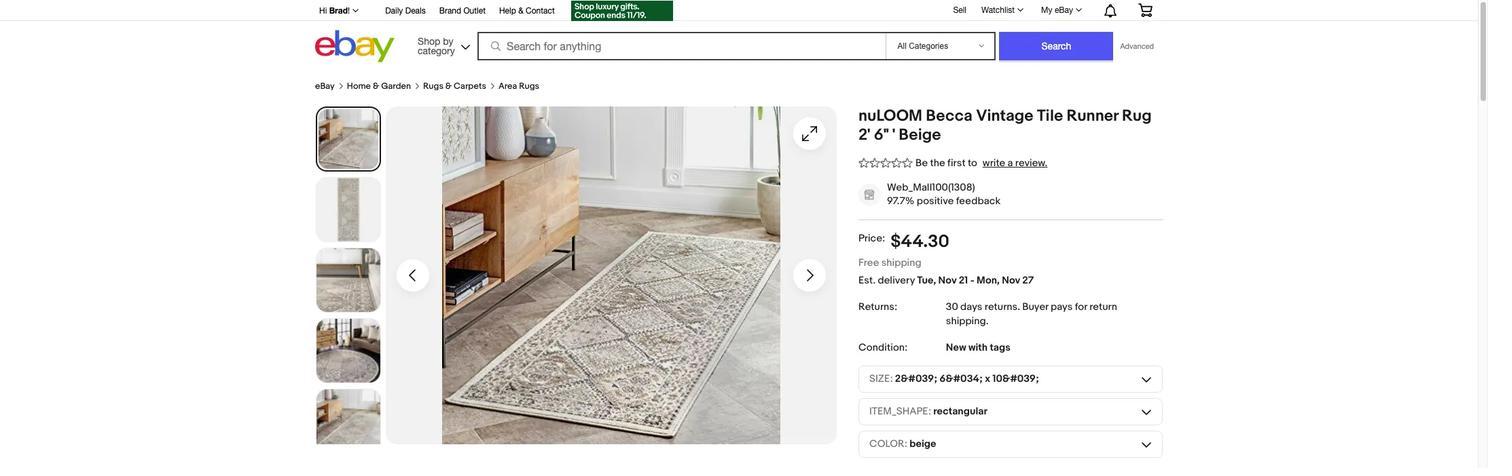 Task type: vqa. For each thing, say whether or not it's contained in the screenshot.
the picture 15 of 32
yes



Task type: describe. For each thing, give the bounding box(es) containing it.
beige
[[899, 126, 941, 145]]

x
[[985, 373, 990, 386]]

2 nov from the left
[[1002, 274, 1020, 287]]

your shopping cart image
[[1138, 3, 1153, 17]]

returns
[[985, 301, 1018, 314]]

color: beige
[[869, 438, 936, 451]]

1 nov from the left
[[939, 274, 957, 287]]

ebay link
[[315, 81, 335, 92]]

first
[[948, 157, 966, 170]]

be
[[916, 157, 928, 170]]

picture 18 of 32 image
[[317, 319, 380, 383]]

size: 2&#039; 6&#034; x 10&#039;
[[869, 373, 1039, 386]]

home
[[347, 81, 371, 92]]

carpets
[[454, 81, 486, 92]]

ebay inside the $44.30 main content
[[315, 81, 335, 92]]

new
[[946, 342, 966, 354]]

2 rugs from the left
[[519, 81, 539, 92]]

1 vertical spatial .
[[986, 315, 989, 328]]

daily deals
[[385, 6, 426, 16]]

help & contact
[[499, 6, 555, 16]]

daily
[[385, 6, 403, 16]]

97.7%
[[887, 195, 915, 208]]

item_shape: rectangular
[[869, 406, 988, 419]]

feedback
[[956, 195, 1001, 208]]

days
[[961, 301, 983, 314]]

advanced
[[1120, 42, 1154, 50]]

my ebay link
[[1034, 2, 1088, 18]]

help
[[499, 6, 516, 16]]

size:
[[869, 373, 893, 386]]

item_shape:
[[869, 406, 931, 419]]

the
[[930, 157, 945, 170]]

shop by category banner
[[312, 0, 1163, 66]]

rugs & carpets
[[423, 81, 486, 92]]

beige
[[910, 438, 936, 451]]

returns:
[[859, 301, 897, 314]]

& for carpets
[[445, 81, 452, 92]]

web_mall10 97.7% positive feedback image
[[859, 185, 880, 205]]

picture 19 of 32 image
[[317, 390, 380, 454]]

buyer
[[1023, 301, 1049, 314]]

deals
[[405, 6, 426, 16]]

return
[[1090, 301, 1117, 314]]

home & garden
[[347, 81, 411, 92]]

27
[[1022, 274, 1034, 287]]

30
[[946, 301, 958, 314]]

21
[[959, 274, 968, 287]]

brand
[[439, 6, 461, 16]]

sell link
[[947, 5, 973, 15]]

web_mall100(1308)
[[887, 181, 975, 194]]

mon,
[[977, 274, 1000, 287]]

account navigation
[[312, 0, 1163, 24]]

price:
[[859, 232, 885, 245]]

rectangular
[[933, 406, 988, 419]]

shipping inside price: $44.30 free shipping est. delivery tue, nov 21 - mon, nov 27
[[882, 257, 922, 269]]

daily deals link
[[385, 4, 426, 19]]

rugs & carpets link
[[423, 81, 486, 92]]

-
[[970, 274, 975, 287]]

vintage
[[976, 107, 1034, 126]]

pays
[[1051, 301, 1073, 314]]

nuloom becca vintage tile area rug, 5'  assorted sizes , item shapes , colors  - picture 15 of 32 image
[[386, 107, 837, 445]]

write
[[983, 157, 1005, 170]]

picture 15 of 32 image
[[317, 108, 380, 171]]

outlet
[[464, 6, 486, 16]]

est.
[[859, 274, 876, 287]]

garden
[[381, 81, 411, 92]]

$44.30
[[891, 232, 949, 253]]

0 vertical spatial .
[[1018, 301, 1020, 314]]

buyer pays for return shipping
[[946, 301, 1117, 328]]

be the first to write a review.
[[916, 157, 1048, 170]]

brand outlet
[[439, 6, 486, 16]]



Task type: locate. For each thing, give the bounding box(es) containing it.
web_mall100(1308) 97.7% positive feedback
[[887, 181, 1001, 208]]

area rugs link
[[499, 81, 539, 92]]

shop
[[418, 36, 440, 47]]

tue,
[[917, 274, 936, 287]]

. down 30 days returns . at the bottom right of page
[[986, 315, 989, 328]]

advanced link
[[1114, 33, 1161, 60]]

0 horizontal spatial shipping
[[882, 257, 922, 269]]

1 horizontal spatial .
[[1018, 301, 1020, 314]]

0 vertical spatial shipping
[[882, 257, 922, 269]]

2'
[[859, 126, 870, 145]]

2&#039;
[[895, 373, 937, 386]]

color:
[[869, 438, 908, 451]]

0 horizontal spatial &
[[373, 81, 379, 92]]

1 vertical spatial ebay
[[315, 81, 335, 92]]

&
[[518, 6, 524, 16], [373, 81, 379, 92], [445, 81, 452, 92]]

shipping up delivery
[[882, 257, 922, 269]]

rugs down category
[[423, 81, 444, 92]]

to
[[968, 157, 977, 170]]

condition:
[[859, 342, 908, 354]]

shipping
[[882, 257, 922, 269], [946, 315, 986, 328]]

. left buyer
[[1018, 301, 1020, 314]]

get the coupon image
[[571, 1, 673, 21]]

0 horizontal spatial .
[[986, 315, 989, 328]]

tile
[[1037, 107, 1063, 126]]

0 horizontal spatial nov
[[939, 274, 957, 287]]

None submit
[[1000, 32, 1114, 60]]

hi brad !
[[319, 5, 350, 16]]

1 rugs from the left
[[423, 81, 444, 92]]

my ebay
[[1041, 5, 1073, 15]]

0 vertical spatial ebay
[[1055, 5, 1073, 15]]

!
[[348, 6, 350, 16]]

write a review. link
[[983, 157, 1048, 170]]

ebay right my
[[1055, 5, 1073, 15]]

area rugs
[[499, 81, 539, 92]]

1 vertical spatial shipping
[[946, 315, 986, 328]]

1 horizontal spatial ebay
[[1055, 5, 1073, 15]]

rugs
[[423, 81, 444, 92], [519, 81, 539, 92]]

picture 16 of 32 image
[[317, 178, 380, 242]]

6&#034;
[[940, 373, 983, 386]]

sell
[[953, 5, 967, 15]]

ebay left the home
[[315, 81, 335, 92]]

6"
[[874, 126, 889, 145]]

area
[[499, 81, 517, 92]]

watchlist
[[982, 5, 1015, 15]]

1 horizontal spatial &
[[445, 81, 452, 92]]

10&#039;
[[993, 373, 1039, 386]]

my
[[1041, 5, 1053, 15]]

& right 'help'
[[518, 6, 524, 16]]

contact
[[526, 6, 555, 16]]

home & garden link
[[347, 81, 411, 92]]

runner
[[1067, 107, 1119, 126]]

& for garden
[[373, 81, 379, 92]]

Search for anything text field
[[480, 33, 883, 59]]

becca
[[926, 107, 973, 126]]

nov
[[939, 274, 957, 287], [1002, 274, 1020, 287]]

30 days returns .
[[946, 301, 1023, 314]]

with
[[969, 342, 988, 354]]

1 horizontal spatial nov
[[1002, 274, 1020, 287]]

2 horizontal spatial &
[[518, 6, 524, 16]]

shipping inside the buyer pays for return shipping
[[946, 315, 986, 328]]

a
[[1008, 157, 1013, 170]]

& right the home
[[373, 81, 379, 92]]

& inside account navigation
[[518, 6, 524, 16]]

& for contact
[[518, 6, 524, 16]]

ebay inside account navigation
[[1055, 5, 1073, 15]]

category
[[418, 45, 455, 56]]

shop by category
[[418, 36, 455, 56]]

nuloom becca vintage tile runner rug 2' 6" ' beige
[[859, 107, 1152, 145]]

rug
[[1122, 107, 1152, 126]]

rugs right the area
[[519, 81, 539, 92]]

new with tags
[[946, 342, 1011, 354]]

review.
[[1015, 157, 1048, 170]]

help & contact link
[[499, 4, 555, 19]]

shipping down days
[[946, 315, 986, 328]]

0 horizontal spatial ebay
[[315, 81, 335, 92]]

shop by category button
[[412, 30, 473, 59]]

.
[[1018, 301, 1020, 314], [986, 315, 989, 328]]

brand outlet link
[[439, 4, 486, 19]]

'
[[893, 126, 895, 145]]

1 horizontal spatial rugs
[[519, 81, 539, 92]]

for
[[1075, 301, 1087, 314]]

hi
[[319, 6, 327, 16]]

price: $44.30 free shipping est. delivery tue, nov 21 - mon, nov 27
[[859, 232, 1034, 287]]

positive
[[917, 195, 954, 208]]

delivery
[[878, 274, 915, 287]]

tags
[[990, 342, 1011, 354]]

nov left 27
[[1002, 274, 1020, 287]]

0 horizontal spatial rugs
[[423, 81, 444, 92]]

brad
[[329, 5, 348, 16]]

1 horizontal spatial shipping
[[946, 315, 986, 328]]

be the first to write the review. image
[[859, 156, 913, 170]]

free
[[859, 257, 879, 269]]

watchlist link
[[974, 2, 1030, 18]]

nov left 21
[[939, 274, 957, 287]]

picture 17 of 32 image
[[317, 249, 380, 312]]

ebay
[[1055, 5, 1073, 15], [315, 81, 335, 92]]

$44.30 main content
[[315, 66, 1163, 469]]

by
[[443, 36, 453, 47]]

nuloom
[[859, 107, 923, 126]]

none submit inside shop by category banner
[[1000, 32, 1114, 60]]

& left carpets
[[445, 81, 452, 92]]



